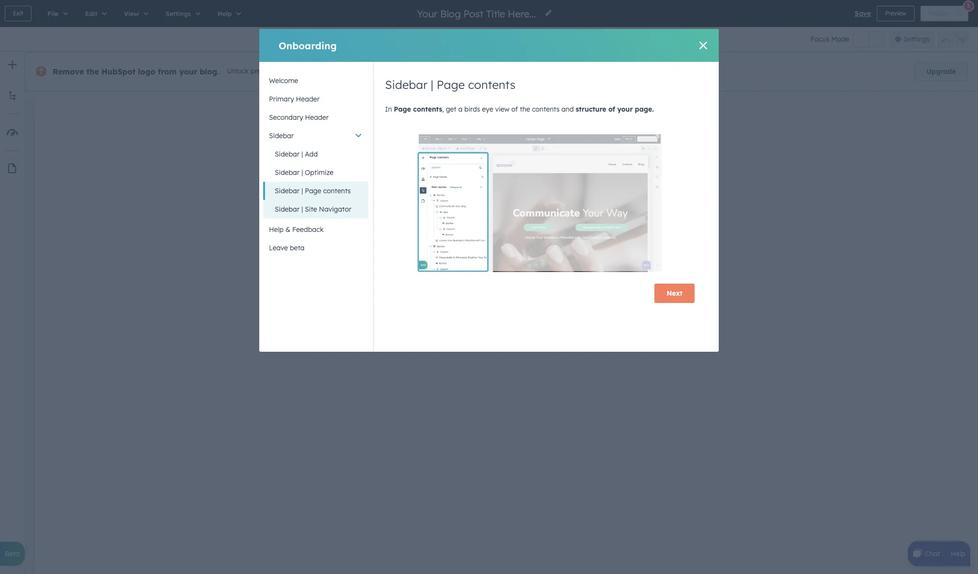 Task type: locate. For each thing, give the bounding box(es) containing it.
sidebar | add
[[275, 150, 318, 159]]

| inside sidebar | site navigator button
[[302, 205, 303, 214]]

help for help & feedback
[[269, 226, 284, 234]]

preview button
[[877, 6, 915, 21]]

sidebar | site navigator
[[275, 205, 352, 214]]

contents
[[468, 77, 516, 92], [413, 105, 443, 114], [532, 105, 560, 114], [323, 187, 351, 196]]

| inside 'sidebar | page contents' button
[[302, 187, 303, 196]]

1 vertical spatial the
[[520, 105, 530, 114]]

your
[[179, 67, 197, 76], [618, 105, 633, 114]]

0 horizontal spatial your
[[179, 67, 197, 76]]

help & feedback
[[269, 226, 324, 234]]

1 horizontal spatial of
[[609, 105, 616, 114]]

1 horizontal spatial help
[[951, 550, 966, 559]]

0 horizontal spatial help
[[269, 226, 284, 234]]

sidebar | page contents inside button
[[275, 187, 351, 196]]

1 vertical spatial your
[[618, 105, 633, 114]]

None field
[[416, 7, 539, 20]]

beta button
[[0, 543, 25, 567]]

of right view
[[512, 105, 518, 114]]

sidebar | optimize
[[275, 168, 334, 177]]

sidebar for sidebar | add button
[[275, 150, 300, 159]]

sidebar | page contents up sidebar | site navigator
[[275, 187, 351, 196]]

2 horizontal spatial page
[[437, 77, 465, 92]]

sidebar left add
[[275, 150, 300, 159]]

primary header button
[[263, 90, 368, 108]]

your right from
[[179, 67, 197, 76]]

the right view
[[520, 105, 530, 114]]

2 vertical spatial page
[[305, 187, 321, 196]]

leave beta button
[[263, 239, 368, 257]]

0 vertical spatial header
[[296, 95, 320, 104]]

save button
[[855, 8, 872, 19]]

sidebar | page contents dialog
[[259, 29, 719, 352]]

publish
[[929, 10, 949, 17]]

primary header
[[269, 95, 320, 104]]

remove
[[53, 67, 84, 76]]

upgrade
[[927, 67, 956, 76]]

header
[[296, 95, 320, 104], [305, 113, 329, 122]]

header for primary header
[[296, 95, 320, 104]]

sidebar | page contents
[[385, 77, 516, 92], [275, 187, 351, 196]]

view
[[495, 105, 510, 114]]

navigator
[[319, 205, 352, 214]]

| inside sidebar | add button
[[302, 150, 303, 159]]

0 horizontal spatial of
[[512, 105, 518, 114]]

sidebar up in
[[385, 77, 428, 92]]

sidebar down sidebar | add
[[275, 168, 300, 177]]

0 vertical spatial sidebar | page contents
[[385, 77, 516, 92]]

1 horizontal spatial page
[[394, 105, 411, 114]]

beta
[[5, 550, 20, 559]]

1 horizontal spatial your
[[618, 105, 633, 114]]

1 vertical spatial header
[[305, 113, 329, 122]]

| inside 'sidebar | optimize' button
[[302, 168, 303, 177]]

sidebar
[[385, 77, 428, 92], [269, 132, 294, 140], [275, 150, 300, 159], [275, 168, 300, 177], [275, 187, 300, 196], [275, 205, 300, 214]]

0 vertical spatial help
[[269, 226, 284, 234]]

leave
[[269, 244, 288, 253]]

| for 'sidebar | page contents' button
[[302, 187, 303, 196]]

header for secondary header
[[305, 113, 329, 122]]

exit
[[13, 10, 23, 17]]

page right in
[[394, 105, 411, 114]]

1 vertical spatial sidebar | page contents
[[275, 187, 351, 196]]

| for sidebar | add button
[[302, 150, 303, 159]]

5
[[967, 2, 971, 9]]

page.
[[635, 105, 654, 114]]

leave beta
[[269, 244, 305, 253]]

help inside button
[[269, 226, 284, 234]]

sidebar down 'secondary'
[[269, 132, 294, 140]]

of
[[512, 105, 518, 114], [609, 105, 616, 114]]

sidebar up & on the top of page
[[275, 205, 300, 214]]

focus
[[811, 35, 830, 44]]

page up sidebar | site navigator
[[305, 187, 321, 196]]

focus mode
[[811, 35, 850, 44]]

onboarding
[[279, 39, 337, 52]]

header down welcome button
[[296, 95, 320, 104]]

get
[[446, 105, 457, 114]]

0 horizontal spatial sidebar | page contents
[[275, 187, 351, 196]]

page
[[437, 77, 465, 92], [394, 105, 411, 114], [305, 187, 321, 196]]

1 vertical spatial help
[[951, 550, 966, 559]]

help
[[269, 226, 284, 234], [951, 550, 966, 559]]

publish group
[[921, 6, 969, 21]]

chat
[[926, 550, 941, 559]]

next button
[[655, 284, 695, 303]]

| for 'sidebar | optimize' button
[[302, 168, 303, 177]]

header down primary header button
[[305, 113, 329, 122]]

0 vertical spatial your
[[179, 67, 197, 76]]

contents inside button
[[323, 187, 351, 196]]

0 horizontal spatial the
[[86, 67, 99, 76]]

your inside sidebar | page contents dialog
[[618, 105, 633, 114]]

page up get
[[437, 77, 465, 92]]

suite
[[341, 67, 358, 76]]

0 vertical spatial the
[[86, 67, 99, 76]]

the right remove
[[86, 67, 99, 76]]

site
[[305, 205, 317, 214]]

sidebar down 'sidebar | optimize'
[[275, 187, 300, 196]]

1 of from the left
[[512, 105, 518, 114]]

|
[[431, 77, 434, 92], [302, 150, 303, 159], [302, 168, 303, 177], [302, 187, 303, 196], [302, 205, 303, 214]]

of right structure
[[609, 105, 616, 114]]

0 horizontal spatial page
[[305, 187, 321, 196]]

the
[[86, 67, 99, 76], [520, 105, 530, 114]]

help left & on the top of page
[[269, 226, 284, 234]]

beta
[[290, 244, 305, 253]]

remove the hubspot logo from your blog.
[[53, 67, 219, 76]]

welcome button
[[263, 72, 368, 90]]

features
[[281, 67, 307, 76]]

contents up navigator
[[323, 187, 351, 196]]

sidebar | page contents up get
[[385, 77, 516, 92]]

1 horizontal spatial the
[[520, 105, 530, 114]]

group
[[938, 31, 969, 47]]

logo
[[138, 67, 155, 76]]

feedback
[[292, 226, 324, 234]]

settings button
[[890, 31, 935, 47]]

your left page.
[[618, 105, 633, 114]]

help right chat
[[951, 550, 966, 559]]



Task type: vqa. For each thing, say whether or not it's contained in the screenshot.
"contacts"
no



Task type: describe. For each thing, give the bounding box(es) containing it.
with
[[309, 67, 323, 76]]

contents left get
[[413, 105, 443, 114]]

focus mode element
[[854, 31, 885, 47]]

a
[[459, 105, 463, 114]]

exit link
[[5, 6, 32, 21]]

mode
[[832, 35, 850, 44]]

sidebar | page contents button
[[263, 182, 368, 200]]

the inside sidebar | page contents dialog
[[520, 105, 530, 114]]

settings
[[904, 35, 930, 44]]

sidebar | site navigator button
[[263, 200, 368, 219]]

blog.
[[200, 67, 219, 76]]

add
[[305, 150, 318, 159]]

| for sidebar | site navigator button
[[302, 205, 303, 214]]

sidebar for 'sidebar | page contents' button
[[275, 187, 300, 196]]

structure
[[576, 105, 607, 114]]

crm
[[325, 67, 340, 76]]

help for help
[[951, 550, 966, 559]]

optimize
[[305, 168, 334, 177]]

eye
[[482, 105, 494, 114]]

sidebar | optimize button
[[263, 164, 368, 182]]

primary
[[269, 95, 294, 104]]

in
[[385, 105, 392, 114]]

from
[[158, 67, 177, 76]]

secondary header
[[269, 113, 329, 122]]

sidebar for sidebar | site navigator button
[[275, 205, 300, 214]]

preview
[[886, 10, 907, 17]]

sidebar button
[[263, 127, 368, 145]]

contents left and
[[532, 105, 560, 114]]

secondary
[[269, 113, 303, 122]]

0 vertical spatial page
[[437, 77, 465, 92]]

,
[[443, 105, 444, 114]]

hubspot
[[101, 67, 136, 76]]

contents up eye
[[468, 77, 516, 92]]

close image
[[700, 42, 708, 49]]

save
[[855, 9, 872, 18]]

sidebar for 'sidebar | optimize' button
[[275, 168, 300, 177]]

secondary header button
[[263, 108, 368, 127]]

2 of from the left
[[609, 105, 616, 114]]

next
[[667, 289, 683, 298]]

1 vertical spatial page
[[394, 105, 411, 114]]

help & feedback button
[[263, 221, 368, 239]]

welcome
[[269, 76, 298, 85]]

page inside button
[[305, 187, 321, 196]]

in page contents , get a birds eye view of the contents and structure of your page.
[[385, 105, 654, 114]]

unlock
[[227, 67, 249, 76]]

unlock premium features with crm suite starter.
[[227, 67, 382, 76]]

birds
[[465, 105, 480, 114]]

premium
[[251, 67, 279, 76]]

starter.
[[359, 67, 382, 76]]

upgrade link
[[915, 62, 968, 81]]

&
[[286, 226, 291, 234]]

publish button
[[921, 6, 957, 21]]

and
[[562, 105, 574, 114]]

sidebar | add button
[[263, 145, 368, 164]]

1 horizontal spatial sidebar | page contents
[[385, 77, 516, 92]]



